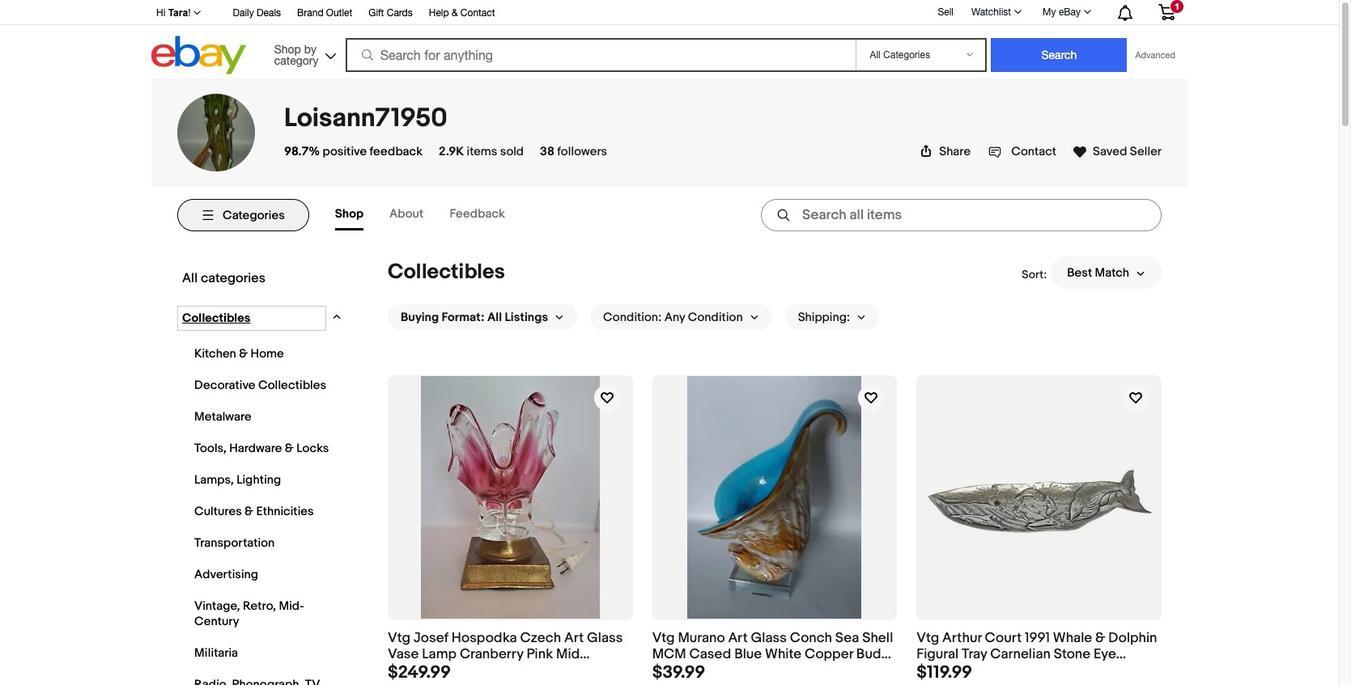 Task type: describe. For each thing, give the bounding box(es) containing it.
best match
[[1067, 265, 1129, 280]]

loisann71950 image
[[177, 94, 255, 172]]

my ebay
[[1043, 6, 1081, 18]]

buying
[[401, 310, 439, 325]]

advanced link
[[1127, 39, 1183, 71]]

ebay
[[1059, 6, 1081, 18]]

art inside 'vtg josef hospodka czech art glass vase lamp cranberry pink mid century modern'
[[564, 630, 584, 647]]

cultures & ethnicities link
[[190, 500, 337, 524]]

ethnicities
[[256, 504, 314, 520]]

account navigation
[[147, 0, 1188, 25]]

help & contact link
[[429, 5, 495, 23]]

lamps,
[[194, 473, 234, 488]]

collectibles link
[[178, 307, 325, 330]]

cranberry
[[460, 647, 523, 663]]

collectibles tab panel
[[177, 244, 1162, 686]]

outlet
[[326, 7, 352, 19]]

vtg for $39.99
[[652, 630, 675, 647]]

collectibles inside decorative collectibles link
[[258, 378, 326, 393]]

listings
[[505, 310, 548, 325]]

shop by category
[[274, 42, 318, 67]]

sold
[[500, 144, 524, 159]]

shipping: button
[[785, 304, 879, 330]]

buying format: all listings
[[401, 310, 548, 325]]

advertising
[[194, 567, 258, 583]]

sell link
[[930, 6, 961, 18]]

hi
[[156, 7, 165, 19]]

metalware
[[194, 410, 252, 425]]

shipping:
[[798, 310, 850, 325]]

vtg murano art glass conch sea shell mcm cased blue white copper bud vase & base
[[652, 630, 893, 680]]

mcm
[[652, 647, 686, 663]]

vintage, retro, mid- century
[[194, 599, 304, 630]]

hi tara !
[[156, 7, 191, 19]]

dolphin
[[1109, 630, 1157, 647]]

about
[[389, 206, 423, 222]]

lamp
[[422, 647, 457, 663]]

vtg josef hospodka czech art glass vase lamp cranberry pink mid century modern
[[388, 630, 623, 680]]

share button
[[920, 144, 971, 159]]

items
[[467, 144, 497, 159]]

categories
[[201, 270, 266, 287]]

brand
[[297, 7, 323, 19]]

saved seller
[[1093, 144, 1162, 159]]

by
[[304, 42, 317, 55]]

murano
[[678, 630, 725, 647]]

modern
[[442, 664, 491, 680]]

vtg for $119.99
[[917, 630, 939, 647]]

1991
[[1025, 630, 1050, 647]]

tools, hardware & locks link
[[190, 437, 337, 461]]

contact link
[[989, 144, 1056, 159]]

glass inside 'vtg josef hospodka czech art glass vase lamp cranberry pink mid century modern'
[[587, 630, 623, 647]]

!
[[188, 7, 191, 19]]

tab list containing shop
[[335, 200, 531, 231]]

collectibles inside collectibles link
[[182, 311, 251, 326]]

century inside vintage, retro, mid- century
[[194, 614, 239, 630]]

my
[[1043, 6, 1056, 18]]

condition: any condition button
[[590, 304, 772, 330]]

shop by category button
[[267, 36, 340, 71]]

home
[[251, 346, 284, 362]]

lamps, lighting
[[194, 473, 281, 488]]

help
[[429, 7, 449, 19]]

bud
[[856, 647, 881, 663]]

militaria link
[[190, 642, 337, 665]]

mid
[[556, 647, 580, 663]]

eye
[[1094, 647, 1116, 663]]

$249.99
[[388, 663, 451, 684]]

condition: any condition
[[603, 310, 743, 325]]

1
[[1175, 2, 1180, 11]]

seller
[[1130, 144, 1162, 159]]

any
[[664, 310, 685, 325]]

vtg for $249.99
[[388, 630, 410, 647]]

hospodka
[[451, 630, 517, 647]]

followers
[[557, 144, 607, 159]]

loisann71950 link
[[284, 103, 447, 134]]

conch
[[790, 630, 832, 647]]

vase inside 'vtg josef hospodka czech art glass vase lamp cranberry pink mid century modern'
[[388, 647, 419, 663]]

daily deals link
[[233, 5, 281, 23]]

sell
[[938, 6, 954, 18]]

my ebay link
[[1034, 2, 1099, 22]]

watchlist
[[971, 6, 1011, 18]]

sort:
[[1022, 268, 1047, 281]]

court
[[985, 630, 1022, 647]]

hardware
[[229, 441, 282, 457]]

white
[[765, 647, 801, 663]]

art inside the vtg murano art glass conch sea shell mcm cased blue white copper bud vase & base
[[728, 630, 748, 647]]

& inside cultures & ethnicities link
[[245, 504, 253, 520]]



Task type: vqa. For each thing, say whether or not it's contained in the screenshot.
Pre-
no



Task type: locate. For each thing, give the bounding box(es) containing it.
locks
[[296, 441, 329, 457]]

0 vertical spatial all
[[182, 270, 198, 287]]

vtg
[[388, 630, 410, 647], [652, 630, 675, 647], [917, 630, 939, 647]]

buying format: all listings button
[[388, 304, 577, 330]]

century inside 'vtg josef hospodka czech art glass vase lamp cranberry pink mid century modern'
[[388, 664, 439, 680]]

1 horizontal spatial contact
[[1011, 144, 1056, 159]]

feedback
[[450, 206, 505, 222]]

lighting
[[237, 473, 281, 488]]

2 horizontal spatial collectibles
[[388, 260, 505, 285]]

metalware link
[[190, 406, 337, 429]]

shop by category banner
[[147, 0, 1188, 79]]

vase inside the vtg murano art glass conch sea shell mcm cased blue white copper bud vase & base
[[652, 664, 683, 680]]

2.9k
[[439, 144, 464, 159]]

contact left saved
[[1011, 144, 1056, 159]]

2 vtg from the left
[[652, 630, 675, 647]]

1 horizontal spatial glass
[[751, 630, 787, 647]]

vase down mcm
[[652, 664, 683, 680]]

shop inside shop by category
[[274, 42, 301, 55]]

0 horizontal spatial all
[[182, 270, 198, 287]]

0 horizontal spatial vtg
[[388, 630, 410, 647]]

$39.99
[[652, 663, 705, 684]]

all categories link
[[178, 266, 342, 291]]

collectibles down home
[[258, 378, 326, 393]]

2 horizontal spatial vtg
[[917, 630, 939, 647]]

figural
[[917, 647, 959, 663]]

0 vertical spatial vase
[[388, 647, 419, 663]]

category
[[274, 54, 318, 67]]

0 horizontal spatial vase
[[388, 647, 419, 663]]

daily
[[233, 7, 254, 19]]

0 horizontal spatial contact
[[461, 7, 495, 19]]

art up mid
[[564, 630, 584, 647]]

gift cards link
[[369, 5, 413, 23]]

sea
[[835, 630, 859, 647]]

whale
[[1053, 630, 1092, 647]]

vtg inside the vtg murano art glass conch sea shell mcm cased blue white copper bud vase & base
[[652, 630, 675, 647]]

all categories
[[182, 270, 266, 287]]

0 horizontal spatial century
[[194, 614, 239, 630]]

saved seller button
[[1073, 141, 1162, 159]]

1 horizontal spatial all
[[487, 310, 502, 325]]

shop for shop
[[335, 206, 364, 222]]

vtg up figural
[[917, 630, 939, 647]]

categories button
[[177, 199, 309, 232]]

&
[[452, 7, 458, 19], [239, 346, 248, 362], [285, 441, 294, 457], [245, 504, 253, 520], [1095, 630, 1105, 647], [686, 664, 697, 680]]

& right cultures
[[245, 504, 253, 520]]

1 horizontal spatial vtg
[[652, 630, 675, 647]]

best
[[1067, 265, 1092, 280]]

0 horizontal spatial shop
[[274, 42, 301, 55]]

copper
[[805, 647, 853, 663]]

josef
[[413, 630, 448, 647]]

deals
[[257, 7, 281, 19]]

art up the "blue"
[[728, 630, 748, 647]]

vase
[[388, 647, 419, 663], [652, 664, 683, 680]]

condition:
[[603, 310, 662, 325]]

daily deals
[[233, 7, 281, 19]]

mid-
[[279, 599, 304, 614]]

contact
[[461, 7, 495, 19], [1011, 144, 1056, 159]]

contact inside account navigation
[[461, 7, 495, 19]]

1 glass from the left
[[587, 630, 623, 647]]

century
[[194, 614, 239, 630], [388, 664, 439, 680]]

tools,
[[194, 441, 226, 457]]

& inside 'tools, hardware & locks' link
[[285, 441, 294, 457]]

kitchen
[[194, 346, 236, 362]]

shell
[[862, 630, 893, 647]]

carnelian
[[990, 647, 1051, 663]]

collectibles
[[388, 260, 505, 285], [182, 311, 251, 326], [258, 378, 326, 393]]

1 vtg from the left
[[388, 630, 410, 647]]

& left home
[[239, 346, 248, 362]]

& inside vtg arthur court 1991 whale & dolphin figural tray carnelian stone eye aluminum
[[1095, 630, 1105, 647]]

format:
[[442, 310, 485, 325]]

1 horizontal spatial century
[[388, 664, 439, 680]]

tab list
[[335, 200, 531, 231]]

vtg inside vtg arthur court 1991 whale & dolphin figural tray carnelian stone eye aluminum
[[917, 630, 939, 647]]

& inside the vtg murano art glass conch sea shell mcm cased blue white copper bud vase & base
[[686, 664, 697, 680]]

None submit
[[991, 38, 1127, 72]]

vase down the josef on the left of the page
[[388, 647, 419, 663]]

all left categories
[[182, 270, 198, 287]]

all
[[182, 270, 198, 287], [487, 310, 502, 325]]

1 vertical spatial vase
[[652, 664, 683, 680]]

pink
[[527, 647, 553, 663]]

1 vertical spatial all
[[487, 310, 502, 325]]

art
[[564, 630, 584, 647], [728, 630, 748, 647]]

2 art from the left
[[728, 630, 748, 647]]

& left locks
[[285, 441, 294, 457]]

match
[[1095, 265, 1129, 280]]

vtg arthur court 1991 whale & dolphin figural tray carnelian stone eye aluminum
[[917, 630, 1157, 680]]

0 vertical spatial century
[[194, 614, 239, 630]]

0 horizontal spatial collectibles
[[182, 311, 251, 326]]

1 vertical spatial contact
[[1011, 144, 1056, 159]]

0 horizontal spatial art
[[564, 630, 584, 647]]

& inside "help & contact" link
[[452, 7, 458, 19]]

3 vtg from the left
[[917, 630, 939, 647]]

1 vertical spatial collectibles
[[182, 311, 251, 326]]

transportation
[[194, 536, 275, 551]]

Search all items field
[[761, 199, 1162, 232]]

vtg inside 'vtg josef hospodka czech art glass vase lamp cranberry pink mid century modern'
[[388, 630, 410, 647]]

kitchen & home
[[194, 346, 284, 362]]

& inside kitchen & home link
[[239, 346, 248, 362]]

transportation link
[[190, 532, 337, 555]]

glass inside the vtg murano art glass conch sea shell mcm cased blue white copper bud vase & base
[[751, 630, 787, 647]]

decorative
[[194, 378, 255, 393]]

0 horizontal spatial glass
[[587, 630, 623, 647]]

all right format:
[[487, 310, 502, 325]]

watchlist link
[[962, 2, 1029, 22]]

contact right help
[[461, 7, 495, 19]]

& right help
[[452, 7, 458, 19]]

tray
[[962, 647, 987, 663]]

base
[[700, 664, 731, 680]]

shop left 'by'
[[274, 42, 301, 55]]

aluminum
[[917, 664, 980, 680]]

czech
[[520, 630, 561, 647]]

gift cards
[[369, 7, 413, 19]]

shop for shop by category
[[274, 42, 301, 55]]

feedback
[[370, 144, 423, 159]]

& up eye
[[1095, 630, 1105, 647]]

cards
[[387, 7, 413, 19]]

militaria
[[194, 646, 238, 661]]

brand outlet link
[[297, 5, 352, 23]]

98.7%
[[284, 144, 320, 159]]

tools, hardware & locks
[[194, 441, 329, 457]]

vintage,
[[194, 599, 240, 614]]

all inside dropdown button
[[487, 310, 502, 325]]

2 vertical spatial collectibles
[[258, 378, 326, 393]]

condition
[[688, 310, 743, 325]]

none submit inside shop by category banner
[[991, 38, 1127, 72]]

collectibles up format:
[[388, 260, 505, 285]]

loisann71950
[[284, 103, 447, 134]]

tara
[[168, 7, 188, 19]]

collectibles up the kitchen in the bottom of the page
[[182, 311, 251, 326]]

1 vertical spatial shop
[[335, 206, 364, 222]]

vtg arthur court 1991 whale & dolphin figural tray carnelian stone eye aluminum : quick view image
[[918, 452, 1161, 544]]

kitchen & home link
[[190, 342, 337, 366]]

0 vertical spatial collectibles
[[388, 260, 505, 285]]

vtg arthur court 1991 whale & dolphin figural tray carnelian stone eye aluminum button
[[917, 630, 1162, 680]]

0 vertical spatial shop
[[274, 42, 301, 55]]

vtg up mcm
[[652, 630, 675, 647]]

vtg murano art glass conch sea shell mcm cased blue white copper bud vase & base : quick view image
[[688, 377, 862, 620]]

cased
[[689, 647, 731, 663]]

help & contact
[[429, 7, 495, 19]]

1 horizontal spatial art
[[728, 630, 748, 647]]

vtg left the josef on the left of the page
[[388, 630, 410, 647]]

& left base
[[686, 664, 697, 680]]

best match button
[[1051, 257, 1162, 289]]

glass up white
[[751, 630, 787, 647]]

arthur
[[942, 630, 982, 647]]

1 horizontal spatial shop
[[335, 206, 364, 222]]

0 vertical spatial contact
[[461, 7, 495, 19]]

2 glass from the left
[[751, 630, 787, 647]]

Search for anything text field
[[348, 40, 853, 70]]

shop left "about"
[[335, 206, 364, 222]]

1 vertical spatial century
[[388, 664, 439, 680]]

glass right czech
[[587, 630, 623, 647]]

vintage, retro, mid- century link
[[190, 595, 337, 634]]

century up militaria at left bottom
[[194, 614, 239, 630]]

vtg josef hospodka czech art glass vase lamp cranberry pink mid century modern : quick view image
[[421, 377, 600, 620]]

1 horizontal spatial vase
[[652, 664, 683, 680]]

1 art from the left
[[564, 630, 584, 647]]

$119.99
[[917, 663, 972, 684]]

decorative collectibles link
[[190, 374, 337, 397]]

century down lamp
[[388, 664, 439, 680]]

1 horizontal spatial collectibles
[[258, 378, 326, 393]]



